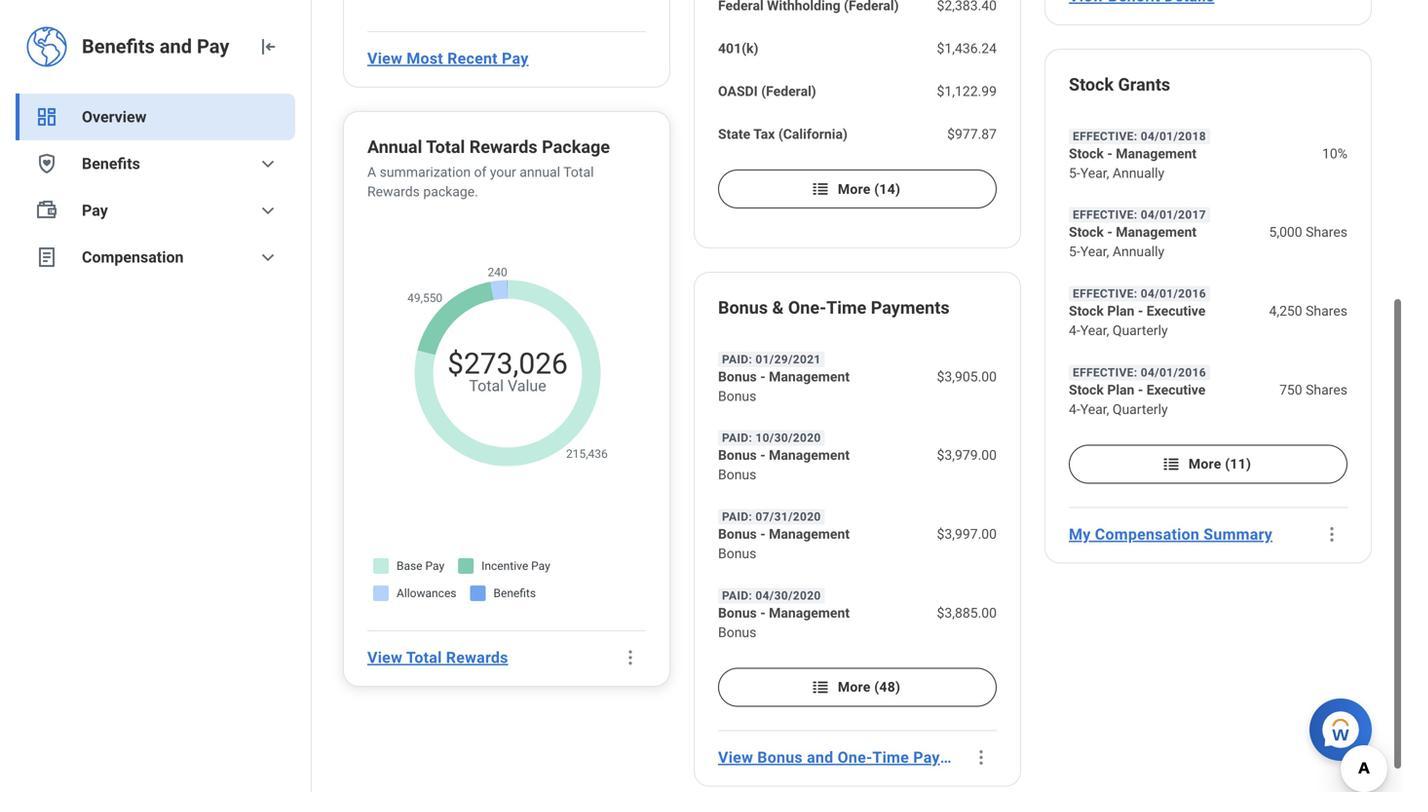 Task type: describe. For each thing, give the bounding box(es) containing it.
related actions vertical image for view bonus and one-time payments
[[971, 748, 991, 767]]

of
[[474, 164, 487, 180]]

benefits for benefits
[[82, 154, 140, 173]]

1 vertical spatial rewards
[[367, 184, 420, 200]]

navigation pane region
[[0, 0, 312, 792]]

- for 10%
[[1107, 146, 1113, 162]]

shares for 4,250 shares
[[1306, 303, 1348, 319]]

more inside 'button'
[[838, 181, 871, 197]]

benefits image
[[35, 152, 58, 175]]

state
[[718, 126, 750, 142]]

10/30/2020
[[756, 431, 821, 445]]

related actions vertical image
[[1322, 525, 1342, 544]]

2 stock from the top
[[1069, 146, 1104, 162]]

bonus inside 'view bonus and one-time payments' 'button'
[[757, 748, 803, 767]]

a
[[367, 164, 376, 180]]

my compensation summary button
[[1061, 515, 1280, 554]]

paid: for $3,997.00
[[722, 510, 752, 524]]

more (14) button
[[718, 170, 997, 209]]

rewards for annual
[[469, 137, 538, 157]]

bonus - management bonus for $3,885.00
[[718, 605, 850, 640]]

list view image
[[1161, 454, 1181, 474]]

more (48)
[[838, 679, 900, 695]]

transformation import image
[[256, 35, 280, 58]]

$3,885.00
[[937, 605, 997, 621]]

my
[[1069, 525, 1091, 544]]

4 year, from the top
[[1080, 401, 1109, 417]]

750 shares
[[1279, 382, 1348, 398]]

401(k)
[[718, 40, 758, 57]]

bonus - management bonus for $3,979.00
[[718, 447, 850, 483]]

view total rewards
[[367, 648, 508, 667]]

04/30/2020
[[756, 589, 821, 602]]

state tax (california)
[[718, 126, 848, 142]]

oasdi (federal)
[[718, 83, 816, 99]]

5- for 10%
[[1069, 165, 1080, 181]]

4,250 shares
[[1269, 303, 1348, 319]]

1 effective: from the top
[[1073, 129, 1138, 143]]

executive for 4,250 shares
[[1147, 303, 1206, 319]]

(11)
[[1225, 456, 1251, 472]]

(48)
[[874, 679, 900, 695]]

a summarization of your annual total rewards package. element
[[367, 163, 646, 202]]

benefits and pay
[[82, 35, 229, 58]]

3 year, from the top
[[1080, 323, 1109, 339]]

5,000
[[1269, 224, 1302, 240]]

&
[[772, 298, 784, 318]]

task pay image
[[35, 199, 58, 222]]

annual
[[520, 164, 560, 180]]

effective: 04/01/2016 for 750 shares
[[1073, 366, 1206, 379]]

tax
[[753, 126, 775, 142]]

04/01/2017
[[1141, 208, 1206, 222]]

more for stock grants
[[1189, 456, 1221, 472]]

$1,122.99
[[937, 83, 997, 99]]

effective: for 5,000
[[1073, 208, 1138, 222]]

document alt image
[[35, 246, 58, 269]]

stock inside stock grants element
[[1069, 75, 1114, 95]]

related actions vertical image for view total rewards
[[621, 648, 640, 667]]

your
[[490, 164, 516, 180]]

compensation inside button
[[1095, 525, 1200, 544]]

$3,997.00
[[937, 526, 997, 542]]

recent
[[447, 49, 498, 68]]

management for $3,979.00
[[769, 447, 850, 463]]

- for $3,997.00
[[760, 526, 766, 542]]

stock for 4,250
[[1069, 303, 1104, 319]]

$1,436.24
[[937, 40, 997, 57]]

view most recent pay button
[[360, 39, 536, 78]]

and inside "element"
[[160, 35, 192, 58]]

view bonus and one-time payments button
[[710, 738, 985, 777]]

chevron down small image for pay
[[256, 199, 280, 222]]

$3,979.00
[[937, 447, 997, 463]]

stock grants
[[1069, 75, 1170, 95]]

annual total rewards package element
[[367, 135, 610, 163]]

compensation button
[[16, 234, 295, 281]]

more (11) button
[[1069, 445, 1348, 484]]

paid: 07/31/2020
[[722, 510, 821, 524]]

paid: 04/30/2020
[[722, 589, 821, 602]]

shares for 5,000 shares
[[1306, 224, 1348, 240]]

time inside bonus & one-time payments element
[[826, 298, 867, 318]]

management for 5,000 shares
[[1116, 224, 1197, 240]]

oasdi
[[718, 83, 758, 99]]

paid: 10/30/2020
[[722, 431, 821, 445]]

1 year, from the top
[[1080, 165, 1109, 181]]

paid: 01/29/2021
[[722, 353, 821, 366]]

stock for 5,000
[[1069, 224, 1104, 240]]

effective: 04/01/2017
[[1073, 208, 1206, 222]]

- for $3,905.00
[[760, 369, 766, 385]]

04/01/2016 for 4,250 shares
[[1141, 287, 1206, 301]]

view bonus and one-time payments
[[718, 748, 985, 767]]

(federal)
[[761, 83, 816, 99]]

bonus & one-time payments
[[718, 298, 950, 318]]

stock - management 5-year, annually for 10%
[[1069, 146, 1197, 181]]



Task type: vqa. For each thing, say whether or not it's contained in the screenshot.


Task type: locate. For each thing, give the bounding box(es) containing it.
effective: for 4,250
[[1073, 287, 1138, 301]]

- for $3,979.00
[[760, 447, 766, 463]]

chevron down small image
[[256, 152, 280, 175], [256, 199, 280, 222]]

benefits button
[[16, 140, 295, 187]]

effective: 04/01/2018
[[1073, 129, 1206, 143]]

one- inside 'button'
[[838, 748, 873, 767]]

view total rewards button
[[360, 638, 516, 677]]

1 5- from the top
[[1069, 165, 1080, 181]]

management
[[1116, 146, 1197, 162], [1116, 224, 1197, 240], [769, 369, 850, 385], [769, 447, 850, 463], [769, 526, 850, 542], [769, 605, 850, 621]]

0 vertical spatial more
[[838, 181, 871, 197]]

04/01/2016
[[1141, 287, 1206, 301], [1141, 366, 1206, 379]]

bonus - management bonus down 04/30/2020
[[718, 605, 850, 640]]

$977.87
[[947, 126, 997, 142]]

2 stock - management 5-year, annually from the top
[[1069, 224, 1197, 260]]

bonus & one-time payments element
[[718, 296, 950, 323]]

dashboard image
[[35, 105, 58, 129]]

0 horizontal spatial one-
[[788, 298, 826, 318]]

1 vertical spatial related actions vertical image
[[971, 748, 991, 767]]

plan
[[1107, 303, 1135, 319], [1107, 382, 1135, 398]]

bonus - management bonus
[[718, 369, 850, 404], [718, 447, 850, 483], [718, 526, 850, 562], [718, 605, 850, 640]]

0 horizontal spatial and
[[160, 35, 192, 58]]

package
[[542, 137, 610, 157]]

stock plan - executive 4-year, quarterly for 750 shares
[[1069, 382, 1206, 417]]

effective: 04/01/2016 up list view image
[[1073, 366, 1206, 379]]

more inside button
[[838, 679, 871, 695]]

time inside 'view bonus and one-time payments' 'button'
[[873, 748, 909, 767]]

0 vertical spatial related actions vertical image
[[621, 648, 640, 667]]

0 vertical spatial and
[[160, 35, 192, 58]]

2 5- from the top
[[1069, 244, 1080, 260]]

management down 04/30/2020
[[769, 605, 850, 621]]

view for view total rewards
[[367, 648, 402, 667]]

rewards
[[469, 137, 538, 157], [367, 184, 420, 200], [446, 648, 508, 667]]

1 vertical spatial 4-
[[1069, 401, 1080, 417]]

more inside button
[[1189, 456, 1221, 472]]

0 vertical spatial shares
[[1306, 224, 1348, 240]]

view for view bonus and one-time payments
[[718, 748, 753, 767]]

2 executive from the top
[[1147, 382, 1206, 398]]

summarization
[[380, 164, 471, 180]]

1 vertical spatial executive
[[1147, 382, 1206, 398]]

payments
[[871, 298, 950, 318], [913, 748, 985, 767]]

01/29/2021
[[756, 353, 821, 366]]

one- right &
[[788, 298, 826, 318]]

executive
[[1147, 303, 1206, 319], [1147, 382, 1206, 398]]

0 vertical spatial 4-
[[1069, 323, 1080, 339]]

one- down the more (48) button
[[838, 748, 873, 767]]

10%
[[1322, 146, 1348, 162]]

1 vertical spatial total
[[563, 164, 594, 180]]

2 bonus - management bonus from the top
[[718, 447, 850, 483]]

annual
[[367, 137, 422, 157]]

2 stock plan - executive 4-year, quarterly from the top
[[1069, 382, 1206, 417]]

shares for 750 shares
[[1306, 382, 1348, 398]]

0 vertical spatial stock - management 5-year, annually
[[1069, 146, 1197, 181]]

0 vertical spatial list view image
[[811, 179, 830, 199]]

pay inside button
[[502, 49, 529, 68]]

1 vertical spatial one-
[[838, 748, 873, 767]]

-
[[1107, 146, 1113, 162], [1107, 224, 1113, 240], [1138, 303, 1143, 319], [760, 369, 766, 385], [1138, 382, 1143, 398], [760, 447, 766, 463], [760, 526, 766, 542], [760, 605, 766, 621]]

overview link
[[16, 94, 295, 140]]

2 paid: from the top
[[722, 431, 752, 445]]

1 vertical spatial 5-
[[1069, 244, 1080, 260]]

management down 01/29/2021
[[769, 369, 850, 385]]

2 shares from the top
[[1306, 303, 1348, 319]]

management for $3,997.00
[[769, 526, 850, 542]]

1 vertical spatial shares
[[1306, 303, 1348, 319]]

1 list view image from the top
[[811, 179, 830, 199]]

more (14)
[[838, 181, 900, 197]]

bonus - management bonus for $3,997.00
[[718, 526, 850, 562]]

0 vertical spatial total
[[426, 137, 465, 157]]

(14)
[[874, 181, 900, 197]]

time down (48)
[[873, 748, 909, 767]]

quarterly for 4,250 shares
[[1113, 323, 1168, 339]]

$3,905.00
[[937, 369, 997, 385]]

0 horizontal spatial related actions vertical image
[[621, 648, 640, 667]]

1 horizontal spatial related actions vertical image
[[971, 748, 991, 767]]

1 vertical spatial quarterly
[[1113, 401, 1168, 417]]

benefits inside dropdown button
[[82, 154, 140, 173]]

plan for 4,250 shares
[[1107, 303, 1135, 319]]

benefits
[[82, 35, 155, 58], [82, 154, 140, 173]]

4-
[[1069, 323, 1080, 339], [1069, 401, 1080, 417]]

pay
[[197, 35, 229, 58], [502, 49, 529, 68], [82, 201, 108, 220]]

time
[[826, 298, 867, 318], [873, 748, 909, 767]]

effective: 04/01/2016 down effective: 04/01/2017
[[1073, 287, 1206, 301]]

5- for 5,000 shares
[[1069, 244, 1080, 260]]

1 vertical spatial list view image
[[811, 678, 830, 697]]

5- down the "effective: 04/01/2018"
[[1069, 165, 1080, 181]]

stock - management 5-year, annually down effective: 04/01/2017
[[1069, 224, 1197, 260]]

total for view
[[406, 648, 442, 667]]

1 bonus - management bonus from the top
[[718, 369, 850, 404]]

stock for 750
[[1069, 382, 1104, 398]]

annual total rewards package a summarization of your annual total rewards package.
[[367, 137, 610, 200]]

pay button
[[16, 187, 295, 234]]

2 quarterly from the top
[[1113, 401, 1168, 417]]

04/01/2018
[[1141, 129, 1206, 143]]

4 bonus - management bonus from the top
[[718, 605, 850, 640]]

1 horizontal spatial one-
[[838, 748, 873, 767]]

5-
[[1069, 165, 1080, 181], [1069, 244, 1080, 260]]

more (11)
[[1189, 456, 1251, 472]]

0 vertical spatial benefits
[[82, 35, 155, 58]]

0 horizontal spatial compensation
[[82, 248, 184, 266]]

0 vertical spatial one-
[[788, 298, 826, 318]]

more left (48)
[[838, 679, 871, 695]]

management for $3,905.00
[[769, 369, 850, 385]]

1 chevron down small image from the top
[[256, 152, 280, 175]]

1 vertical spatial annually
[[1113, 244, 1165, 260]]

benefits inside "element"
[[82, 35, 155, 58]]

0 vertical spatial annually
[[1113, 165, 1165, 181]]

1 effective: 04/01/2016 from the top
[[1073, 287, 1206, 301]]

1 vertical spatial and
[[807, 748, 833, 767]]

more for bonus & one-time payments
[[838, 679, 871, 695]]

rewards inside 'button'
[[446, 648, 508, 667]]

pay right recent
[[502, 49, 529, 68]]

list view image for more (48)
[[811, 678, 830, 697]]

0 vertical spatial 04/01/2016
[[1141, 287, 1206, 301]]

list view image for more (14)
[[811, 179, 830, 199]]

2 vertical spatial rewards
[[446, 648, 508, 667]]

- for $3,885.00
[[760, 605, 766, 621]]

stock - management 5-year, annually
[[1069, 146, 1197, 181], [1069, 224, 1197, 260]]

pay left transformation import icon
[[197, 35, 229, 58]]

time right &
[[826, 298, 867, 318]]

1 stock from the top
[[1069, 75, 1114, 95]]

0 vertical spatial time
[[826, 298, 867, 318]]

effective:
[[1073, 129, 1138, 143], [1073, 208, 1138, 222], [1073, 287, 1138, 301], [1073, 366, 1138, 379]]

1 stock plan - executive 4-year, quarterly from the top
[[1069, 303, 1206, 339]]

3 effective: from the top
[[1073, 287, 1138, 301]]

1 benefits from the top
[[82, 35, 155, 58]]

benefits up overview
[[82, 35, 155, 58]]

4 paid: from the top
[[722, 589, 752, 602]]

0 vertical spatial payments
[[871, 298, 950, 318]]

pay inside "element"
[[197, 35, 229, 58]]

1 vertical spatial effective: 04/01/2016
[[1073, 366, 1206, 379]]

1 vertical spatial more
[[1189, 456, 1221, 472]]

3 shares from the top
[[1306, 382, 1348, 398]]

1 plan from the top
[[1107, 303, 1135, 319]]

1 vertical spatial compensation
[[1095, 525, 1200, 544]]

2 chevron down small image from the top
[[256, 199, 280, 222]]

1 vertical spatial stock - management 5-year, annually
[[1069, 224, 1197, 260]]

2 year, from the top
[[1080, 244, 1109, 260]]

package.
[[423, 184, 478, 200]]

2 list view image from the top
[[811, 678, 830, 697]]

list view image inside the more (48) button
[[811, 678, 830, 697]]

paid: left the 07/31/2020
[[722, 510, 752, 524]]

annually down the "effective: 04/01/2018"
[[1113, 165, 1165, 181]]

1 quarterly from the top
[[1113, 323, 1168, 339]]

stock plan - executive 4-year, quarterly
[[1069, 303, 1206, 339], [1069, 382, 1206, 417]]

2 vertical spatial more
[[838, 679, 871, 695]]

1 annually from the top
[[1113, 165, 1165, 181]]

quarterly
[[1113, 323, 1168, 339], [1113, 401, 1168, 417]]

executive for 750 shares
[[1147, 382, 1206, 398]]

more
[[838, 181, 871, 197], [1189, 456, 1221, 472], [838, 679, 871, 695]]

management down the 07/31/2020
[[769, 526, 850, 542]]

2 horizontal spatial pay
[[502, 49, 529, 68]]

annually for 10%
[[1113, 165, 1165, 181]]

benefits and pay element
[[82, 33, 241, 60]]

0 horizontal spatial pay
[[82, 201, 108, 220]]

compensation inside dropdown button
[[82, 248, 184, 266]]

0 vertical spatial rewards
[[469, 137, 538, 157]]

1 04/01/2016 from the top
[[1141, 287, 1206, 301]]

year,
[[1080, 165, 1109, 181], [1080, 244, 1109, 260], [1080, 323, 1109, 339], [1080, 401, 1109, 417]]

0 horizontal spatial time
[[826, 298, 867, 318]]

management down the "effective: 04/01/2018"
[[1116, 146, 1197, 162]]

total
[[426, 137, 465, 157], [563, 164, 594, 180], [406, 648, 442, 667]]

1 paid: from the top
[[722, 353, 752, 366]]

and up 'overview' link
[[160, 35, 192, 58]]

pay right task pay icon
[[82, 201, 108, 220]]

1 vertical spatial chevron down small image
[[256, 199, 280, 222]]

0 vertical spatial chevron down small image
[[256, 152, 280, 175]]

more left (11)
[[1189, 456, 1221, 472]]

one-
[[788, 298, 826, 318], [838, 748, 873, 767]]

2 vertical spatial view
[[718, 748, 753, 767]]

and inside 'button'
[[807, 748, 833, 767]]

pay inside dropdown button
[[82, 201, 108, 220]]

1 shares from the top
[[1306, 224, 1348, 240]]

1 vertical spatial payments
[[913, 748, 985, 767]]

5 stock from the top
[[1069, 382, 1104, 398]]

(california)
[[778, 126, 848, 142]]

list view image left more (48)
[[811, 678, 830, 697]]

bonus inside bonus & one-time payments element
[[718, 298, 768, 318]]

04/01/2016 up list view image
[[1141, 366, 1206, 379]]

2 annually from the top
[[1113, 244, 1165, 260]]

1 horizontal spatial time
[[873, 748, 909, 767]]

effective: 04/01/2016 for 4,250 shares
[[1073, 287, 1206, 301]]

benefits for benefits and pay
[[82, 35, 155, 58]]

list view image inside 'more (14)' 'button'
[[811, 179, 830, 199]]

management down the 10/30/2020
[[769, 447, 850, 463]]

management down effective: 04/01/2017
[[1116, 224, 1197, 240]]

quarterly for 750 shares
[[1113, 401, 1168, 417]]

1 vertical spatial benefits
[[82, 154, 140, 173]]

2 effective: 04/01/2016 from the top
[[1073, 366, 1206, 379]]

0 vertical spatial stock plan - executive 4-year, quarterly
[[1069, 303, 1206, 339]]

bonus - management bonus down the 07/31/2020
[[718, 526, 850, 562]]

effective: for 750
[[1073, 366, 1138, 379]]

4 stock from the top
[[1069, 303, 1104, 319]]

shares right '4,250'
[[1306, 303, 1348, 319]]

annually
[[1113, 165, 1165, 181], [1113, 244, 1165, 260]]

2 vertical spatial shares
[[1306, 382, 1348, 398]]

related actions vertical image
[[621, 648, 640, 667], [971, 748, 991, 767]]

paid: for $3,979.00
[[722, 431, 752, 445]]

3 bonus - management bonus from the top
[[718, 526, 850, 562]]

total for annual
[[426, 137, 465, 157]]

shares
[[1306, 224, 1348, 240], [1306, 303, 1348, 319], [1306, 382, 1348, 398]]

overview
[[82, 108, 147, 126]]

grants
[[1118, 75, 1170, 95]]

04/01/2016 down 04/01/2017
[[1141, 287, 1206, 301]]

list view image
[[811, 179, 830, 199], [811, 678, 830, 697]]

benefits down overview
[[82, 154, 140, 173]]

total inside 'button'
[[406, 648, 442, 667]]

4 effective: from the top
[[1073, 366, 1138, 379]]

rewards for view
[[446, 648, 508, 667]]

0 vertical spatial view
[[367, 49, 402, 68]]

1 4- from the top
[[1069, 323, 1080, 339]]

chevron down small image for benefits
[[256, 152, 280, 175]]

most
[[407, 49, 443, 68]]

3 paid: from the top
[[722, 510, 752, 524]]

0 vertical spatial 5-
[[1069, 165, 1080, 181]]

executive up list view image
[[1147, 382, 1206, 398]]

5- down effective: 04/01/2017
[[1069, 244, 1080, 260]]

0 vertical spatial executive
[[1147, 303, 1206, 319]]

4,250
[[1269, 303, 1302, 319]]

effective: 04/01/2016
[[1073, 287, 1206, 301], [1073, 366, 1206, 379]]

0 vertical spatial quarterly
[[1113, 323, 1168, 339]]

more left the (14)
[[838, 181, 871, 197]]

07/31/2020
[[756, 510, 821, 524]]

3 stock from the top
[[1069, 224, 1104, 240]]

4- for 4,250
[[1069, 323, 1080, 339]]

1 horizontal spatial compensation
[[1095, 525, 1200, 544]]

chevron down small image
[[256, 246, 280, 269]]

bonus - management bonus for $3,905.00
[[718, 369, 850, 404]]

and
[[160, 35, 192, 58], [807, 748, 833, 767]]

1 vertical spatial 04/01/2016
[[1141, 366, 1206, 379]]

compensation right "my" at bottom right
[[1095, 525, 1200, 544]]

view for view most recent pay
[[367, 49, 402, 68]]

paid: for $3,885.00
[[722, 589, 752, 602]]

plan for 750 shares
[[1107, 382, 1135, 398]]

2 plan from the top
[[1107, 382, 1135, 398]]

management for 10%
[[1116, 146, 1197, 162]]

payments inside 'view bonus and one-time payments' 'button'
[[913, 748, 985, 767]]

0 vertical spatial effective: 04/01/2016
[[1073, 287, 1206, 301]]

2 vertical spatial total
[[406, 648, 442, 667]]

1 vertical spatial time
[[873, 748, 909, 767]]

5,000 shares
[[1269, 224, 1348, 240]]

2 04/01/2016 from the top
[[1141, 366, 1206, 379]]

stock
[[1069, 75, 1114, 95], [1069, 146, 1104, 162], [1069, 224, 1104, 240], [1069, 303, 1104, 319], [1069, 382, 1104, 398]]

shares right the 5,000
[[1306, 224, 1348, 240]]

1 horizontal spatial and
[[807, 748, 833, 767]]

bonus - management bonus down the 10/30/2020
[[718, 447, 850, 483]]

view most recent pay
[[367, 49, 529, 68]]

1 vertical spatial stock plan - executive 4-year, quarterly
[[1069, 382, 1206, 417]]

- for 5,000 shares
[[1107, 224, 1113, 240]]

1 vertical spatial plan
[[1107, 382, 1135, 398]]

my compensation summary
[[1069, 525, 1273, 544]]

annually for 5,000 shares
[[1113, 244, 1165, 260]]

paid: left 01/29/2021
[[722, 353, 752, 366]]

stock plan - executive 4-year, quarterly for 4,250 shares
[[1069, 303, 1206, 339]]

stock grants element
[[1069, 73, 1170, 100]]

management for $3,885.00
[[769, 605, 850, 621]]

1 executive from the top
[[1147, 303, 1206, 319]]

list view image left more (14) on the top right
[[811, 179, 830, 199]]

annually down effective: 04/01/2017
[[1113, 244, 1165, 260]]

1 vertical spatial view
[[367, 648, 402, 667]]

compensation down pay dropdown button
[[82, 248, 184, 266]]

750
[[1279, 382, 1302, 398]]

paid: left 04/30/2020
[[722, 589, 752, 602]]

bonus
[[718, 298, 768, 318], [718, 369, 757, 385], [718, 388, 756, 404], [718, 447, 757, 463], [718, 467, 756, 483], [718, 526, 757, 542], [718, 546, 756, 562], [718, 605, 757, 621], [718, 624, 756, 640], [757, 748, 803, 767]]

0 vertical spatial compensation
[[82, 248, 184, 266]]

paid: left the 10/30/2020
[[722, 431, 752, 445]]

1 stock - management 5-year, annually from the top
[[1069, 146, 1197, 181]]

paid: for $3,905.00
[[722, 353, 752, 366]]

executive down 04/01/2017
[[1147, 303, 1206, 319]]

1 horizontal spatial pay
[[197, 35, 229, 58]]

2 effective: from the top
[[1073, 208, 1138, 222]]

view inside button
[[367, 49, 402, 68]]

stock - management 5-year, annually down the "effective: 04/01/2018"
[[1069, 146, 1197, 181]]

summary
[[1204, 525, 1273, 544]]

payments inside bonus & one-time payments element
[[871, 298, 950, 318]]

compensation
[[82, 248, 184, 266], [1095, 525, 1200, 544]]

stock - management 5-year, annually for 5,000 shares
[[1069, 224, 1197, 260]]

more (48) button
[[718, 668, 997, 707]]

view
[[367, 49, 402, 68], [367, 648, 402, 667], [718, 748, 753, 767]]

2 benefits from the top
[[82, 154, 140, 173]]

and down the more (48) button
[[807, 748, 833, 767]]

bonus - management bonus down 01/29/2021
[[718, 369, 850, 404]]

4- for 750
[[1069, 401, 1080, 417]]

2 4- from the top
[[1069, 401, 1080, 417]]

paid:
[[722, 353, 752, 366], [722, 431, 752, 445], [722, 510, 752, 524], [722, 589, 752, 602]]

shares right 750
[[1306, 382, 1348, 398]]

0 vertical spatial plan
[[1107, 303, 1135, 319]]

04/01/2016 for 750 shares
[[1141, 366, 1206, 379]]



